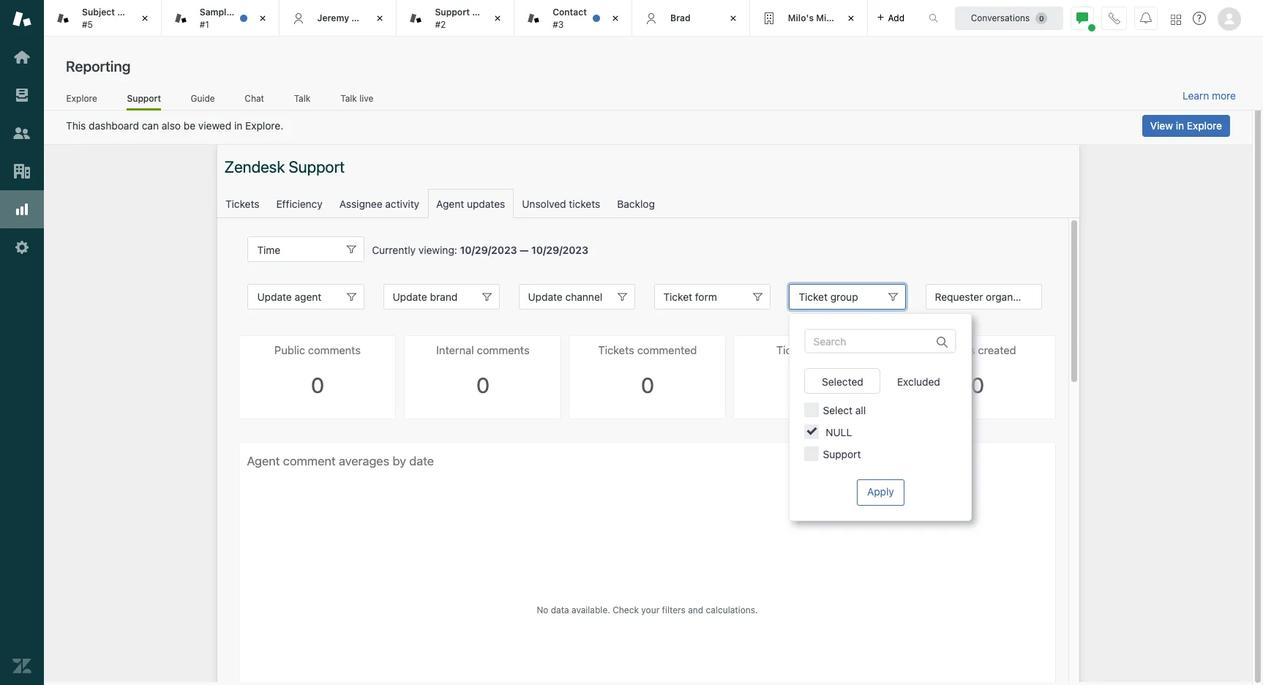 Task type: locate. For each thing, give the bounding box(es) containing it.
talk link
[[294, 93, 311, 108]]

close image for tab containing subject line
[[138, 11, 152, 26]]

guide link
[[190, 93, 215, 108]]

explore up this
[[66, 93, 97, 104]]

support up #2
[[435, 7, 470, 18]]

#2
[[435, 19, 446, 30]]

support up can at left top
[[127, 93, 161, 104]]

talk for talk live
[[341, 93, 357, 104]]

0 horizontal spatial support
[[127, 93, 161, 104]]

1 horizontal spatial in
[[1177, 119, 1185, 132]]

close image inside tab
[[491, 11, 505, 26]]

2 talk from the left
[[341, 93, 357, 104]]

0 horizontal spatial explore
[[66, 93, 97, 104]]

in inside "button"
[[1177, 119, 1185, 132]]

1 close image from the left
[[255, 11, 270, 26]]

learn more
[[1183, 89, 1237, 102]]

explore down learn more link
[[1188, 119, 1223, 132]]

subject line #5
[[82, 7, 135, 30]]

1 horizontal spatial talk
[[341, 93, 357, 104]]

1 horizontal spatial support
[[435, 7, 470, 18]]

brad tab
[[633, 0, 750, 37]]

zendesk support image
[[12, 10, 31, 29]]

close image right the line
[[138, 11, 152, 26]]

0 vertical spatial support
[[435, 7, 470, 18]]

2 in from the left
[[1177, 119, 1185, 132]]

talk inside talk link
[[294, 93, 311, 104]]

can
[[142, 119, 159, 132]]

1 horizontal spatial explore
[[1188, 119, 1223, 132]]

zendesk image
[[12, 657, 31, 676]]

in
[[234, 119, 243, 132], [1177, 119, 1185, 132]]

close image inside the jeremy miller 'tab'
[[373, 11, 388, 26]]

2 close image from the left
[[373, 11, 388, 26]]

close image
[[138, 11, 152, 26], [609, 11, 623, 26], [844, 11, 859, 26]]

1 vertical spatial explore
[[1188, 119, 1223, 132]]

admin image
[[12, 238, 31, 257]]

explore.
[[245, 119, 284, 132]]

tab
[[44, 0, 162, 37], [397, 0, 515, 37], [515, 0, 633, 37], [750, 0, 868, 37]]

view
[[1151, 119, 1174, 132]]

3 close image from the left
[[491, 11, 505, 26]]

close image right #1
[[255, 11, 270, 26]]

talk left live
[[341, 93, 357, 104]]

learn
[[1183, 89, 1210, 102]]

conversations
[[972, 12, 1031, 23]]

close image inside 'brad' tab
[[726, 11, 741, 26]]

talk live link
[[340, 93, 374, 108]]

close image for 'brad' tab
[[726, 11, 741, 26]]

4 close image from the left
[[726, 11, 741, 26]]

learn more link
[[1183, 89, 1237, 103]]

talk right chat
[[294, 93, 311, 104]]

zendesk products image
[[1172, 14, 1182, 25]]

close image left add dropdown button
[[844, 11, 859, 26]]

view in explore button
[[1143, 115, 1231, 137]]

add
[[889, 12, 905, 23]]

support link
[[127, 93, 161, 111]]

in right view
[[1177, 119, 1185, 132]]

3 close image from the left
[[844, 11, 859, 26]]

close image
[[255, 11, 270, 26], [373, 11, 388, 26], [491, 11, 505, 26], [726, 11, 741, 26]]

0 vertical spatial explore
[[66, 93, 97, 104]]

2 horizontal spatial close image
[[844, 11, 859, 26]]

2 close image from the left
[[609, 11, 623, 26]]

1 close image from the left
[[138, 11, 152, 26]]

customers image
[[12, 124, 31, 143]]

1 vertical spatial support
[[127, 93, 161, 104]]

chat
[[245, 93, 264, 104]]

explore
[[66, 93, 97, 104], [1188, 119, 1223, 132]]

close image right #2
[[491, 11, 505, 26]]

support inside support outreach #2
[[435, 7, 470, 18]]

talk
[[294, 93, 311, 104], [341, 93, 357, 104]]

reporting image
[[12, 200, 31, 219]]

also
[[162, 119, 181, 132]]

0 horizontal spatial close image
[[138, 11, 152, 26]]

add button
[[868, 0, 914, 36]]

contact #3
[[553, 7, 587, 30]]

1 horizontal spatial close image
[[609, 11, 623, 26]]

3 tab from the left
[[515, 0, 633, 37]]

support for support outreach #2
[[435, 7, 470, 18]]

1 talk from the left
[[294, 93, 311, 104]]

2 tab from the left
[[397, 0, 515, 37]]

support
[[435, 7, 470, 18], [127, 93, 161, 104]]

#1 tab
[[162, 0, 279, 37]]

talk live
[[341, 93, 374, 104]]

0 horizontal spatial in
[[234, 119, 243, 132]]

this dashboard can also be viewed in explore.
[[66, 119, 284, 132]]

1 tab from the left
[[44, 0, 162, 37]]

tabs tab list
[[44, 0, 914, 37]]

0 horizontal spatial talk
[[294, 93, 311, 104]]

close image for tab containing support outreach
[[491, 11, 505, 26]]

explore link
[[66, 93, 98, 108]]

close image right 'contact #3' on the left top of the page
[[609, 11, 623, 26]]

close image right jeremy
[[373, 11, 388, 26]]

in right viewed
[[234, 119, 243, 132]]

close image right brad
[[726, 11, 741, 26]]

miller
[[352, 12, 376, 23]]



Task type: vqa. For each thing, say whether or not it's contained in the screenshot.
"priority"
no



Task type: describe. For each thing, give the bounding box(es) containing it.
#5
[[82, 19, 93, 30]]

viewed
[[198, 119, 232, 132]]

reporting
[[66, 58, 131, 75]]

jeremy
[[318, 12, 349, 23]]

guide
[[191, 93, 215, 104]]

views image
[[12, 86, 31, 105]]

close image for first tab from right
[[844, 11, 859, 26]]

support for support
[[127, 93, 161, 104]]

#3
[[553, 19, 564, 30]]

get started image
[[12, 48, 31, 67]]

close image for the jeremy miller 'tab'
[[373, 11, 388, 26]]

support outreach #2
[[435, 7, 512, 30]]

chat link
[[245, 93, 265, 108]]

button displays agent's chat status as online. image
[[1077, 12, 1089, 24]]

notifications image
[[1141, 12, 1153, 24]]

main element
[[0, 0, 44, 685]]

more
[[1213, 89, 1237, 102]]

brad
[[671, 12, 691, 23]]

dashboard
[[89, 119, 139, 132]]

be
[[184, 119, 196, 132]]

jeremy miller tab
[[279, 0, 397, 37]]

tab containing subject line
[[44, 0, 162, 37]]

explore inside view in explore "button"
[[1188, 119, 1223, 132]]

contact
[[553, 7, 587, 18]]

subject
[[82, 7, 115, 18]]

tab containing contact
[[515, 0, 633, 37]]

4 tab from the left
[[750, 0, 868, 37]]

view in explore
[[1151, 119, 1223, 132]]

1 in from the left
[[234, 119, 243, 132]]

outreach
[[472, 7, 512, 18]]

#1
[[200, 19, 209, 30]]

explore inside 'explore' link
[[66, 93, 97, 104]]

this
[[66, 119, 86, 132]]

conversations button
[[956, 6, 1064, 30]]

get help image
[[1194, 12, 1207, 25]]

jeremy miller
[[318, 12, 376, 23]]

talk for talk
[[294, 93, 311, 104]]

line
[[117, 7, 135, 18]]

organizations image
[[12, 162, 31, 181]]

live
[[360, 93, 374, 104]]

close image inside "#1" tab
[[255, 11, 270, 26]]

tab containing support outreach
[[397, 0, 515, 37]]



